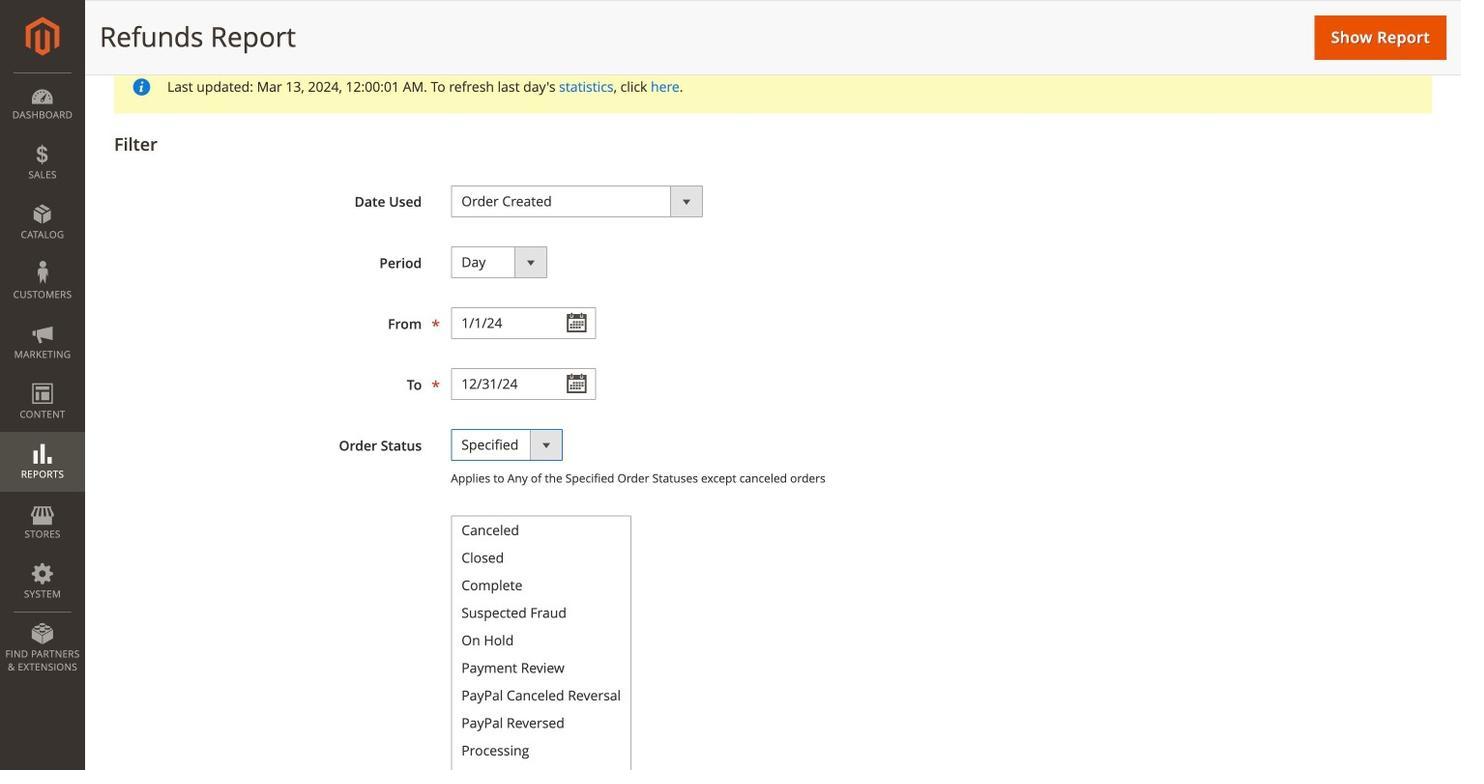 Task type: locate. For each thing, give the bounding box(es) containing it.
magento admin panel image
[[26, 16, 59, 56]]

None text field
[[451, 369, 596, 400]]

menu bar
[[0, 73, 85, 684]]

None text field
[[451, 308, 596, 340]]



